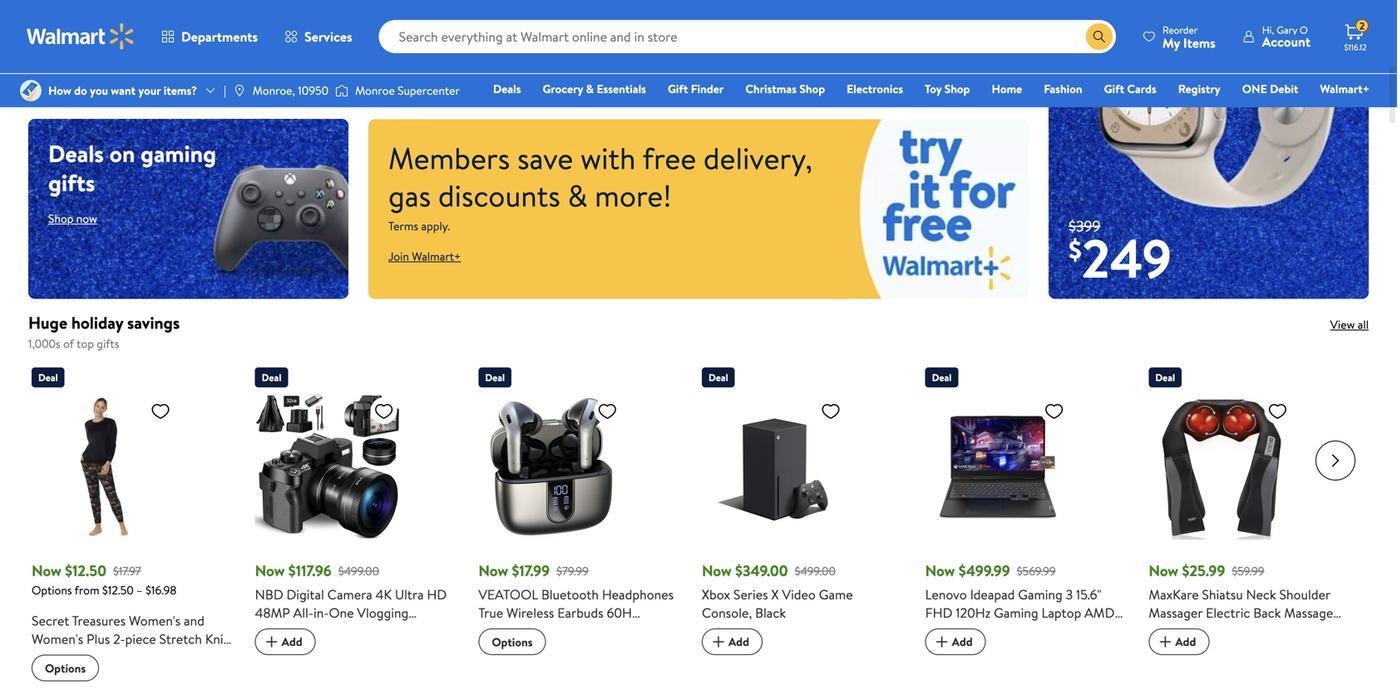 Task type: vqa. For each thing, say whether or not it's contained in the screenshot.


Task type: locate. For each thing, give the bounding box(es) containing it.
1 add button from the left
[[255, 629, 316, 656]]

$499.00 up the video
[[795, 563, 836, 579]]

product group
[[32, 361, 232, 682], [255, 361, 455, 682], [479, 361, 679, 686], [702, 361, 903, 682], [926, 361, 1126, 682], [1149, 361, 1350, 682]]

add to cart image
[[932, 632, 952, 652], [1156, 632, 1176, 652]]

1 horizontal spatial shop
[[800, 81, 826, 97]]

7535hs
[[974, 622, 1020, 641]]

0 vertical spatial &
[[586, 81, 594, 97]]

product group containing now $499.99
[[926, 361, 1126, 682]]

0 horizontal spatial gift
[[668, 81, 688, 97]]

walmart+ link
[[1313, 80, 1378, 98]]

1 horizontal spatial add to cart image
[[1156, 632, 1176, 652]]

1 horizontal spatial options link
[[479, 629, 546, 656]]

Search search field
[[379, 20, 1117, 53]]

now up lenovo
[[926, 561, 956, 582]]

walmart+ down apply.
[[412, 248, 461, 265]]

1 horizontal spatial gift
[[1105, 81, 1125, 97]]

wide
[[331, 622, 360, 641]]

1 horizontal spatial camera
[[328, 586, 373, 604]]

1 horizontal spatial home
[[1149, 659, 1185, 677]]

now inside "now $12.50 $17.97 options from $12.50 – $16.98"
[[32, 561, 61, 582]]

led
[[532, 622, 557, 641]]

electronics link
[[840, 80, 911, 98]]

2 deal from the left
[[262, 371, 282, 385]]

gifts up the shop now link
[[48, 166, 95, 199]]

legs,
[[1206, 641, 1236, 659]]

 image for how do you want your items?
[[20, 80, 42, 102]]

1 horizontal spatial in-
[[609, 659, 624, 677]]

1 $499.00 from the left
[[338, 563, 379, 579]]

0 horizontal spatial add to cart image
[[932, 632, 952, 652]]

0 horizontal spatial gifts
[[48, 166, 95, 199]]

veatool bluetooth headphones true wireless earbuds 60h playback led power display earphones with wireless charging case ipx7 waterproof in-ear earbuds with mic for tv smart phone computer laptop image
[[479, 394, 624, 540]]

5 now from the left
[[926, 561, 956, 582]]

add to cart image down 'console,'
[[709, 632, 729, 652]]

shop for toy shop
[[945, 81, 971, 97]]

 image left how at the left of the page
[[20, 80, 42, 102]]

one
[[329, 604, 354, 622]]

now for $12.50
[[32, 561, 61, 582]]

now inside now $349.00 $499.00 xbox series x video game console, black
[[702, 561, 732, 582]]

48mp
[[255, 604, 290, 622]]

monroe,
[[253, 82, 295, 99]]

2 gift from the left
[[1105, 81, 1125, 97]]

gift finder link
[[661, 80, 732, 98]]

& right grocery
[[586, 81, 594, 97]]

3 add from the left
[[952, 634, 973, 650]]

10950
[[298, 82, 329, 99]]

& inside members save with free delivery, gas discounts & more! terms apply.
[[568, 175, 588, 216]]

1 vertical spatial gifts
[[97, 336, 119, 352]]

0 horizontal spatial deals
[[48, 137, 104, 170]]

apply.
[[421, 218, 450, 234]]

0 horizontal spatial camera
[[255, 622, 300, 641]]

gaming down $569.99
[[1019, 586, 1063, 604]]

home left fashion link
[[992, 81, 1023, 97]]

shop now link
[[48, 211, 97, 227]]

laptop
[[1042, 604, 1082, 622]]

shoulder,
[[1149, 641, 1203, 659]]

now inside now $499.99 $569.99 lenovo ideapad gaming 3 15.6" fhd 120hz gaming laptop amd ryzen 5 7535hs 8gb ram 512gb ssd nvidia geforce rtx 2050 4gb
[[926, 561, 956, 582]]

& left more!
[[568, 175, 588, 216]]

1 product group from the left
[[32, 361, 232, 682]]

$499.00 for now $117.96
[[338, 563, 379, 579]]

items
[[1184, 34, 1216, 52]]

huge holiday savings 1,000s of top gifts
[[28, 311, 180, 352]]

0 vertical spatial deals
[[493, 81, 521, 97]]

1 vertical spatial digital
[[255, 641, 293, 659]]

0 vertical spatial walmart+
[[1321, 81, 1370, 97]]

options link up "ipx7"
[[479, 629, 546, 656]]

debit
[[1271, 81, 1299, 97]]

add to cart image for now $117.96
[[262, 632, 282, 652]]

now
[[32, 561, 61, 582], [255, 561, 285, 582], [479, 561, 509, 582], [702, 561, 732, 582], [926, 561, 956, 582], [1149, 561, 1179, 582]]

amd
[[1085, 604, 1115, 622]]

0 horizontal spatial shop
[[48, 211, 74, 227]]

add right "ssd"
[[952, 634, 973, 650]]

options link down 'plus'
[[32, 655, 99, 682]]

2 now from the left
[[255, 561, 285, 582]]

options up the "secret"
[[32, 582, 72, 599]]

$
[[1069, 231, 1082, 268]]

120hz
[[956, 604, 991, 622]]

view all
[[1331, 317, 1370, 333]]

massager
[[1149, 604, 1203, 622]]

now $349.00 $499.00 xbox series x video game console, black
[[702, 561, 853, 622]]

6 now from the left
[[1149, 561, 1179, 582]]

in- down 'display'
[[609, 659, 624, 677]]

women's down the '$16.98' at the left bottom
[[129, 612, 181, 630]]

now for $349.00
[[702, 561, 732, 582]]

digital down $117.96
[[287, 586, 324, 604]]

$399
[[1069, 216, 1101, 237]]

ultra
[[395, 586, 424, 604]]

and right office
[[1318, 641, 1339, 659]]

0 vertical spatial options
[[32, 582, 72, 599]]

women's
[[129, 612, 181, 630], [32, 630, 83, 649]]

deals left grocery
[[493, 81, 521, 97]]

all-
[[293, 604, 314, 622]]

add to cart image for now $499.99
[[932, 632, 952, 652]]

0 vertical spatial for
[[1317, 622, 1334, 641]]

shop left the now
[[48, 211, 74, 227]]

1 vertical spatial &
[[568, 175, 588, 216]]

0 horizontal spatial walmart+
[[412, 248, 461, 265]]

items?
[[164, 82, 197, 99]]

wireless up tv
[[570, 641, 618, 659]]

0 horizontal spatial earbuds
[[479, 677, 525, 686]]

now up 'maxkare'
[[1149, 561, 1179, 582]]

options down the "secret"
[[45, 660, 86, 677]]

1 horizontal spatial gifts
[[97, 336, 119, 352]]

add to favorites list, xbox series x video game console, black image
[[821, 401, 841, 422]]

add button down 48mp at left
[[255, 629, 316, 656]]

home down heat
[[1149, 659, 1185, 677]]

0 horizontal spatial in-
[[314, 604, 329, 622]]

in
[[1264, 641, 1274, 659]]

options inside secret treasures women's and women's plus 2-piece stretch knit velour top and jogger set options
[[45, 660, 86, 677]]

deals left on
[[48, 137, 104, 170]]

and left 3"
[[353, 641, 374, 659]]

ryzen
[[926, 622, 961, 641]]

with left heat
[[1149, 622, 1174, 641]]

now up xbox
[[702, 561, 732, 582]]

knit
[[205, 630, 228, 649]]

hi,
[[1263, 23, 1275, 37]]

add to cart image up 4gb
[[932, 632, 952, 652]]

1 add to cart image from the left
[[932, 632, 952, 652]]

0 vertical spatial camera
[[328, 586, 373, 604]]

delivery,
[[704, 137, 813, 179]]

4 add button from the left
[[1149, 629, 1210, 656]]

1 vertical spatial $12.50
[[102, 582, 134, 599]]

0 vertical spatial earbuds
[[558, 604, 604, 622]]

add button down massager
[[1149, 629, 1210, 656]]

8gb
[[1023, 622, 1048, 641]]

options up "ipx7"
[[492, 634, 533, 651]]

0 horizontal spatial  image
[[20, 80, 42, 102]]

add down 'console,'
[[729, 634, 750, 650]]

grocery
[[543, 81, 583, 97]]

game
[[819, 586, 853, 604]]

 image
[[20, 80, 42, 102], [335, 82, 349, 99]]

5
[[964, 622, 971, 641]]

add down massager
[[1176, 634, 1197, 650]]

$499.00 for now $349.00
[[795, 563, 836, 579]]

1 gift from the left
[[668, 81, 688, 97]]

walmart+ down $116.12
[[1321, 81, 1370, 97]]

$499.00 up '4k' on the bottom left of page
[[338, 563, 379, 579]]

3 product group from the left
[[479, 361, 679, 686]]

5 deal from the left
[[932, 371, 952, 385]]

2 vertical spatial options
[[45, 660, 86, 677]]

deal for now $117.96
[[262, 371, 282, 385]]

shop right 'christmas'
[[800, 81, 826, 97]]

christmas shop
[[746, 81, 826, 97]]

gary
[[1277, 23, 1298, 37]]

product group containing now $25.99
[[1149, 361, 1350, 682]]

in- left the wide
[[314, 604, 329, 622]]

gifts right top
[[97, 336, 119, 352]]

& inside 'link'
[[586, 81, 594, 97]]

huge
[[28, 311, 67, 335]]

for left tv
[[580, 677, 597, 686]]

how do you want your items?
[[48, 82, 197, 99]]

digital
[[287, 586, 324, 604], [255, 641, 293, 659]]

0 vertical spatial home
[[992, 81, 1023, 97]]

4 product group from the left
[[702, 361, 903, 682]]

0 vertical spatial wireless
[[507, 604, 555, 622]]

4 deal from the left
[[709, 371, 729, 385]]

2
[[1360, 19, 1366, 33]]

–
[[137, 582, 143, 599]]

add to cart image left heat
[[1156, 632, 1176, 652]]

add to cart image for now $349.00
[[709, 632, 729, 652]]

was dollar $399, now dollar 249 group
[[1049, 216, 1172, 299]]

with left free
[[581, 137, 636, 179]]

true
[[479, 604, 504, 622]]

gift left cards at the top of the page
[[1105, 81, 1125, 97]]

with inside members save with free delivery, gas discounts & more! terms apply.
[[581, 137, 636, 179]]

gift left finder
[[668, 81, 688, 97]]

add to cart image
[[262, 632, 282, 652], [709, 632, 729, 652]]

1 horizontal spatial for
[[1317, 622, 1334, 641]]

view all link
[[1331, 317, 1370, 333]]

1 horizontal spatial $499.00
[[795, 563, 836, 579]]

add to cart image down 48mp at left
[[262, 632, 282, 652]]

stretch
[[159, 630, 202, 649]]

1 horizontal spatial add to cart image
[[709, 632, 729, 652]]

add for $25.99
[[1176, 634, 1197, 650]]

vlogging
[[357, 604, 409, 622]]

add button down 'console,'
[[702, 629, 763, 656]]

 image for monroe supercenter
[[335, 82, 349, 99]]

add for $499.99
[[952, 634, 973, 650]]

6 product group from the left
[[1149, 361, 1350, 682]]

now up the "secret"
[[32, 561, 61, 582]]

join walmart+
[[389, 248, 461, 265]]

and inside now $117.96 $499.00 nbd digital camera 4k ultra hd 48mp all-in-one vlogging camera with wide angle lens, digital zoom 16x and 3" screen
[[353, 641, 374, 659]]

now for $117.96
[[255, 561, 285, 582]]

from
[[75, 582, 99, 599]]

1 horizontal spatial deals
[[493, 81, 521, 97]]

in- inside now $117.96 $499.00 nbd digital camera 4k ultra hd 48mp all-in-one vlogging camera with wide angle lens, digital zoom 16x and 3" screen
[[314, 604, 329, 622]]

earbuds left 60h
[[558, 604, 604, 622]]

1 deal from the left
[[38, 371, 58, 385]]

4 add from the left
[[1176, 634, 1197, 650]]

add to favorites list, secret treasures women's and women's plus 2-piece stretch knit velour top and jogger set image
[[151, 401, 171, 422]]

|
[[224, 82, 226, 99]]

electronics
[[847, 81, 904, 97]]

 image right 10950
[[335, 82, 349, 99]]

shop right toy
[[945, 81, 971, 97]]

 image
[[233, 84, 246, 97]]

add to favorites list, lenovo ideapad gaming 3 15.6" fhd 120hz gaming laptop amd ryzen 5 7535hs 8gb ram 512gb ssd nvidia geforce rtx 2050 4gb image
[[1045, 401, 1065, 422]]

massage up office
[[1285, 604, 1334, 622]]

gift cards link
[[1097, 80, 1165, 98]]

3 add button from the left
[[926, 629, 987, 656]]

6 deal from the left
[[1156, 371, 1176, 385]]

now inside now $25.99 $59.99 maxkare shiatsu neck shoulder massager electric back massage with heat kneading massage for shoulder, legs, use in office and home
[[1149, 561, 1179, 582]]

0 horizontal spatial home
[[992, 81, 1023, 97]]

1 horizontal spatial  image
[[335, 82, 349, 99]]

join walmart+ link
[[389, 248, 461, 265]]

treasures
[[72, 612, 126, 630]]

1 vertical spatial deals
[[48, 137, 104, 170]]

toy shop link
[[918, 80, 978, 98]]

console,
[[702, 604, 752, 622]]

your
[[138, 82, 161, 99]]

in- inside now $17.99 $79.99 veatool bluetooth headphones true wireless earbuds 60h playback led power display earphones with wireless charging case ipx7 waterproof in-ear earbuds with mic for tv
[[609, 659, 624, 677]]

3 deal from the left
[[485, 371, 505, 385]]

earbuds down earphones
[[479, 677, 525, 686]]

1 vertical spatial for
[[580, 677, 597, 686]]

screen
[[392, 641, 432, 659]]

1 vertical spatial in-
[[609, 659, 624, 677]]

now inside now $17.99 $79.99 veatool bluetooth headphones true wireless earbuds 60h playback led power display earphones with wireless charging case ipx7 waterproof in-ear earbuds with mic for tv
[[479, 561, 509, 582]]

xbox series x video game console, black image
[[702, 394, 848, 540]]

0 vertical spatial gifts
[[48, 166, 95, 199]]

4 now from the left
[[702, 561, 732, 582]]

ram
[[1052, 622, 1081, 641]]

gift for gift cards
[[1105, 81, 1125, 97]]

0 vertical spatial in-
[[314, 604, 329, 622]]

camera down nbd
[[255, 622, 300, 641]]

lens,
[[400, 622, 429, 641]]

add button up 4gb
[[926, 629, 987, 656]]

&
[[586, 81, 594, 97], [568, 175, 588, 216]]

deal
[[38, 371, 58, 385], [262, 371, 282, 385], [485, 371, 505, 385], [709, 371, 729, 385], [932, 371, 952, 385], [1156, 371, 1176, 385]]

3 now from the left
[[479, 561, 509, 582]]

0 horizontal spatial add to cart image
[[262, 632, 282, 652]]

women's left 'plus'
[[32, 630, 83, 649]]

now up veatool
[[479, 561, 509, 582]]

christmas shop link
[[738, 80, 833, 98]]

supercenter
[[398, 82, 460, 99]]

1 add to cart image from the left
[[262, 632, 282, 652]]

1 add from the left
[[282, 634, 303, 650]]

1 vertical spatial wireless
[[570, 641, 618, 659]]

1 vertical spatial home
[[1149, 659, 1185, 677]]

2 add button from the left
[[702, 629, 763, 656]]

$12.50 up from
[[65, 561, 106, 582]]

2 add from the left
[[729, 634, 750, 650]]

now up nbd
[[255, 561, 285, 582]]

deals inside deals on gaming gifts
[[48, 137, 104, 170]]

zoom
[[296, 641, 329, 659]]

secret treasures women's and women's plus 2-piece stretch knit velour top and jogger set image
[[32, 394, 177, 540]]

gifts inside deals on gaming gifts
[[48, 166, 95, 199]]

$349.00
[[736, 561, 788, 582]]

fashion
[[1044, 81, 1083, 97]]

0 horizontal spatial wireless
[[507, 604, 555, 622]]

Walmart Site-Wide search field
[[379, 20, 1117, 53]]

add for $117.96
[[282, 634, 303, 650]]

$499.00 inside now $117.96 $499.00 nbd digital camera 4k ultra hd 48mp all-in-one vlogging camera with wide angle lens, digital zoom 16x and 3" screen
[[338, 563, 379, 579]]

0 horizontal spatial $499.00
[[338, 563, 379, 579]]

earphones
[[479, 641, 539, 659]]

2 add to cart image from the left
[[709, 632, 729, 652]]

2 $499.00 from the left
[[795, 563, 836, 579]]

digital down 48mp at left
[[255, 641, 293, 659]]

0 horizontal spatial for
[[580, 677, 597, 686]]

add to cart image for now $25.99
[[1156, 632, 1176, 652]]

wireless right true
[[507, 604, 555, 622]]

my
[[1163, 34, 1181, 52]]

2 horizontal spatial shop
[[945, 81, 971, 97]]

3"
[[377, 641, 389, 659]]

now $117.96 $499.00 nbd digital camera 4k ultra hd 48mp all-in-one vlogging camera with wide angle lens, digital zoom 16x and 3" screen
[[255, 561, 447, 659]]

$12.50 down $17.97 at the left of the page
[[102, 582, 134, 599]]

2 product group from the left
[[255, 361, 455, 682]]

camera left '4k' on the bottom left of page
[[328, 586, 373, 604]]

monroe
[[355, 82, 395, 99]]

walmart image
[[27, 23, 135, 50]]

add button
[[255, 629, 316, 656], [702, 629, 763, 656], [926, 629, 987, 656], [1149, 629, 1210, 656]]

with left the wide
[[303, 622, 328, 641]]

1 now from the left
[[32, 561, 61, 582]]

1 vertical spatial walmart+
[[412, 248, 461, 265]]

now inside now $117.96 $499.00 nbd digital camera 4k ultra hd 48mp all-in-one vlogging camera with wide angle lens, digital zoom 16x and 3" screen
[[255, 561, 285, 582]]

for right office
[[1317, 622, 1334, 641]]

5 product group from the left
[[926, 361, 1126, 682]]

add down all-
[[282, 634, 303, 650]]

free
[[643, 137, 697, 179]]

2 add to cart image from the left
[[1156, 632, 1176, 652]]

$499.00 inside now $349.00 $499.00 xbox series x video game console, black
[[795, 563, 836, 579]]

deal for now $349.00
[[709, 371, 729, 385]]



Task type: describe. For each thing, give the bounding box(es) containing it.
waterproof
[[539, 659, 606, 677]]

home inside now $25.99 $59.99 maxkare shiatsu neck shoulder massager electric back massage with heat kneading massage for shoulder, legs, use in office and home
[[1149, 659, 1185, 677]]

registry
[[1179, 81, 1221, 97]]

lenovo ideapad gaming 3 15.6" fhd 120hz gaming laptop amd ryzen 5 7535hs 8gb ram 512gb ssd nvidia geforce rtx 2050 4gb image
[[926, 394, 1071, 540]]

top
[[72, 649, 92, 667]]

registry link
[[1171, 80, 1229, 98]]

deal for now $17.99
[[485, 371, 505, 385]]

join
[[389, 248, 409, 265]]

and inside now $25.99 $59.99 maxkare shiatsu neck shoulder massager electric back massage with heat kneading massage for shoulder, legs, use in office and home
[[1318, 641, 1339, 659]]

60h
[[607, 604, 632, 622]]

toy
[[925, 81, 942, 97]]

ssd
[[926, 641, 950, 659]]

gift for gift finder
[[668, 81, 688, 97]]

essentials
[[597, 81, 646, 97]]

shiatsu
[[1203, 586, 1244, 604]]

want
[[111, 82, 136, 99]]

1 horizontal spatial women's
[[129, 612, 181, 630]]

maxkare shiatsu neck shoulder massager electric back massage with heat kneading massage for shoulder, legs, use in office and home image
[[1149, 394, 1295, 540]]

set
[[162, 649, 181, 667]]

massage down shoulder
[[1265, 622, 1314, 641]]

o
[[1300, 23, 1309, 37]]

now for $25.99
[[1149, 561, 1179, 582]]

terms
[[389, 218, 419, 234]]

1 vertical spatial earbuds
[[479, 677, 525, 686]]

account
[[1263, 32, 1311, 51]]

deals for deals
[[493, 81, 521, 97]]

xbox
[[702, 586, 731, 604]]

now for $499.99
[[926, 561, 956, 582]]

kneading
[[1209, 622, 1262, 641]]

neck
[[1247, 586, 1277, 604]]

search icon image
[[1093, 30, 1107, 43]]

services
[[305, 27, 352, 46]]

lenovo
[[926, 586, 967, 604]]

0 vertical spatial $12.50
[[65, 561, 106, 582]]

$116.12
[[1345, 42, 1368, 53]]

mic
[[556, 677, 577, 686]]

nvidia
[[953, 641, 998, 659]]

1 vertical spatial options
[[492, 634, 533, 651]]

reorder my items
[[1163, 23, 1216, 52]]

home link
[[985, 80, 1030, 98]]

toy shop
[[925, 81, 971, 97]]

for inside now $25.99 $59.99 maxkare shiatsu neck shoulder massager electric back massage with heat kneading massage for shoulder, legs, use in office and home
[[1317, 622, 1334, 641]]

ideapad
[[971, 586, 1015, 604]]

on
[[110, 137, 135, 170]]

now
[[76, 211, 97, 227]]

with inside now $117.96 $499.00 nbd digital camera 4k ultra hd 48mp all-in-one vlogging camera with wide angle lens, digital zoom 16x and 3" screen
[[303, 622, 328, 641]]

add button for $117.96
[[255, 629, 316, 656]]

with up mic
[[542, 641, 567, 659]]

maxkare
[[1149, 586, 1200, 604]]

deals on gaming gifts
[[48, 137, 216, 199]]

deal for now $25.99
[[1156, 371, 1176, 385]]

product group containing now $117.96
[[255, 361, 455, 682]]

gift finder
[[668, 81, 724, 97]]

how
[[48, 82, 71, 99]]

deals for deals on gaming gifts
[[48, 137, 104, 170]]

2-
[[113, 630, 125, 649]]

add to favorites list, nbd digital camera 4k ultra hd 48mp all-in-one vlogging camera with wide angle lens, digital zoom 16x and 3" screen image
[[374, 401, 394, 422]]

1,000s
[[28, 336, 61, 352]]

members
[[389, 137, 510, 179]]

savings
[[127, 311, 180, 335]]

grocery & essentials link
[[535, 80, 654, 98]]

gift cards
[[1105, 81, 1157, 97]]

shop for christmas shop
[[800, 81, 826, 97]]

departments button
[[148, 17, 271, 57]]

for inside now $17.99 $79.99 veatool bluetooth headphones true wireless earbuds 60h playback led power display earphones with wireless charging case ipx7 waterproof in-ear earbuds with mic for tv
[[580, 677, 597, 686]]

fashion link
[[1037, 80, 1091, 98]]

members save with free delivery, gas discounts & more! terms apply.
[[389, 137, 813, 234]]

add button for $25.99
[[1149, 629, 1210, 656]]

heat
[[1177, 622, 1205, 641]]

top
[[77, 336, 94, 352]]

product group containing now $349.00
[[702, 361, 903, 682]]

monroe supercenter
[[355, 82, 460, 99]]

$499.99
[[959, 561, 1011, 582]]

view
[[1331, 317, 1356, 333]]

case
[[479, 659, 507, 677]]

product group containing now $17.99
[[479, 361, 679, 686]]

reorder
[[1163, 23, 1198, 37]]

product group containing now $12.50
[[32, 361, 232, 682]]

headphones
[[602, 586, 674, 604]]

1 horizontal spatial earbuds
[[558, 604, 604, 622]]

hd
[[427, 586, 447, 604]]

0 vertical spatial digital
[[287, 586, 324, 604]]

tv
[[600, 677, 615, 686]]

4gb
[[926, 659, 952, 677]]

nbd digital camera 4k ultra hd 48mp all-in-one vlogging camera with wide angle lens, digital zoom 16x and 3" screen image
[[255, 394, 401, 540]]

electric
[[1207, 604, 1251, 622]]

nbd
[[255, 586, 283, 604]]

add for $349.00
[[729, 634, 750, 650]]

1 vertical spatial camera
[[255, 622, 300, 641]]

1 horizontal spatial walmart+
[[1321, 81, 1370, 97]]

$59.99
[[1233, 563, 1265, 579]]

$25.99
[[1183, 561, 1226, 582]]

back
[[1254, 604, 1282, 622]]

options inside "now $12.50 $17.97 options from $12.50 – $16.98"
[[32, 582, 72, 599]]

now $25.99 $59.99 maxkare shiatsu neck shoulder massager electric back massage with heat kneading massage for shoulder, legs, use in office and home
[[1149, 561, 1339, 677]]

veatool
[[479, 586, 538, 604]]

of
[[63, 336, 74, 352]]

add button for $349.00
[[702, 629, 763, 656]]

with inside now $25.99 $59.99 maxkare shiatsu neck shoulder massager electric back massage with heat kneading massage for shoulder, legs, use in office and home
[[1149, 622, 1174, 641]]

and right top
[[96, 649, 116, 667]]

deal for now $499.99
[[932, 371, 952, 385]]

gaming up geforce
[[994, 604, 1039, 622]]

save
[[518, 137, 574, 179]]

you
[[90, 82, 108, 99]]

next slide for huge holiday savings list image
[[1316, 441, 1356, 481]]

all
[[1359, 317, 1370, 333]]

one debit
[[1243, 81, 1299, 97]]

video
[[783, 586, 816, 604]]

with left mic
[[528, 677, 553, 686]]

power
[[560, 622, 596, 641]]

$16.98
[[146, 582, 177, 599]]

ipx7
[[510, 659, 536, 677]]

add to favorites list, maxkare shiatsu neck shoulder massager electric back massage with heat kneading massage for shoulder, legs, use in office and home image
[[1268, 401, 1288, 422]]

holiday
[[71, 311, 123, 335]]

angle
[[364, 622, 397, 641]]

$17.97
[[113, 563, 141, 579]]

1 horizontal spatial wireless
[[570, 641, 618, 659]]

and left knit in the left bottom of the page
[[184, 612, 205, 630]]

16x
[[332, 641, 350, 659]]

grocery & essentials
[[543, 81, 646, 97]]

gifts inside huge holiday savings 1,000s of top gifts
[[97, 336, 119, 352]]

0 horizontal spatial women's
[[32, 630, 83, 649]]

add to favorites list, veatool bluetooth headphones true wireless earbuds 60h playback led power display earphones with wireless charging case ipx7 waterproof in-ear earbuds with mic for tv smart phone computer laptop image
[[598, 401, 618, 422]]

now for $17.99
[[479, 561, 509, 582]]

office
[[1277, 641, 1315, 659]]

deal for now $12.50
[[38, 371, 58, 385]]

add button for $499.99
[[926, 629, 987, 656]]

cards
[[1128, 81, 1157, 97]]

$399 $ 249
[[1069, 216, 1172, 295]]

0 horizontal spatial options link
[[32, 655, 99, 682]]



